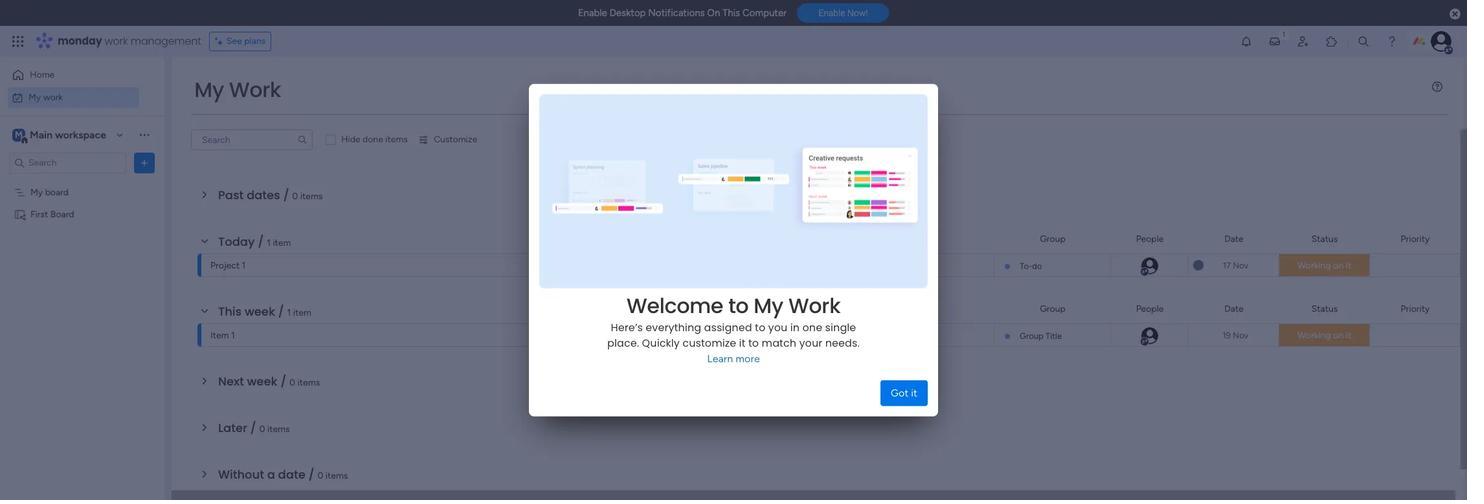 Task type: locate. For each thing, give the bounding box(es) containing it.
notifications image
[[1240, 35, 1253, 48]]

see plans
[[227, 36, 266, 47]]

in
[[791, 320, 800, 335]]

this up item 1
[[218, 304, 242, 320]]

this right on
[[723, 7, 740, 19]]

my for my work
[[29, 92, 41, 103]]

2 working from the top
[[1298, 330, 1332, 341]]

my left board
[[30, 187, 43, 198]]

single
[[826, 320, 857, 335]]

/
[[283, 187, 289, 203], [258, 234, 264, 250], [278, 304, 284, 320], [281, 374, 287, 390], [250, 420, 256, 437], [309, 467, 315, 483]]

2 working on it from the top
[[1298, 330, 1352, 341]]

week
[[245, 304, 275, 320], [247, 374, 278, 390]]

group for 1
[[1040, 234, 1066, 245]]

1 vertical spatial status
[[1312, 303, 1338, 314]]

group left title
[[1020, 332, 1044, 341]]

None search field
[[191, 130, 313, 150]]

1 horizontal spatial item
[[293, 308, 311, 319]]

2 date from the top
[[1225, 303, 1244, 314]]

0 up the later / 0 items
[[290, 378, 295, 389]]

enable for enable desktop notifications on this computer
[[578, 7, 607, 19]]

1 date from the top
[[1225, 234, 1244, 245]]

my inside welcome to my work here's everything assigned to you in one single place. quickly customize it to match your needs. learn more
[[754, 291, 784, 320]]

1 horizontal spatial work
[[105, 34, 128, 49]]

2 people from the top
[[1137, 303, 1164, 314]]

nov right 17
[[1233, 261, 1249, 270]]

items
[[386, 134, 408, 145], [300, 191, 323, 202], [298, 378, 320, 389], [267, 424, 290, 435], [326, 471, 348, 482]]

my down see plans button
[[194, 75, 224, 104]]

my left in
[[754, 291, 784, 320]]

nov for 19 nov
[[1234, 331, 1249, 340]]

enable
[[578, 7, 607, 19], [819, 8, 846, 18]]

1 inside today / 1 item
[[267, 238, 271, 249]]

0 vertical spatial board
[[50, 209, 74, 220]]

nov right 19
[[1234, 331, 1249, 340]]

it inside "button"
[[912, 387, 918, 399]]

hide done items
[[341, 134, 408, 145]]

work
[[229, 75, 281, 104], [789, 291, 841, 320]]

my for my board
[[30, 187, 43, 198]]

date up 17 nov
[[1225, 234, 1244, 245]]

0 vertical spatial working on it
[[1298, 260, 1352, 271]]

work up your
[[789, 291, 841, 320]]

people
[[1137, 234, 1164, 245], [1137, 303, 1164, 314]]

2 nov from the top
[[1234, 331, 1249, 340]]

1 vertical spatial work
[[43, 92, 63, 103]]

0 horizontal spatial work
[[229, 75, 281, 104]]

my for my work
[[194, 75, 224, 104]]

week right next
[[247, 374, 278, 390]]

0
[[292, 191, 298, 202], [290, 378, 295, 389], [259, 424, 265, 435], [318, 471, 323, 482]]

work right monday
[[105, 34, 128, 49]]

list box
[[0, 179, 165, 400]]

1 vertical spatial work
[[789, 291, 841, 320]]

board
[[45, 187, 69, 198]]

0 right dates
[[292, 191, 298, 202]]

2 vertical spatial board
[[915, 303, 939, 314]]

welcome
[[627, 291, 724, 320]]

working on it
[[1298, 260, 1352, 271], [1298, 330, 1352, 341]]

everything
[[646, 320, 702, 335]]

enable now! button
[[797, 3, 890, 23]]

today / 1 item
[[218, 234, 291, 250]]

0 horizontal spatial enable
[[578, 7, 607, 19]]

home
[[30, 69, 55, 80]]

priority
[[1401, 234, 1430, 245], [1401, 303, 1430, 314]]

17
[[1223, 261, 1231, 270]]

here's
[[611, 320, 643, 335]]

0 vertical spatial nov
[[1233, 261, 1249, 270]]

this
[[723, 7, 740, 19], [218, 304, 242, 320]]

my inside list box
[[30, 187, 43, 198]]

enable left desktop
[[578, 7, 607, 19]]

1 vertical spatial week
[[247, 374, 278, 390]]

0 horizontal spatial this
[[218, 304, 242, 320]]

assigned
[[704, 320, 752, 335]]

my inside my work "button"
[[29, 92, 41, 103]]

date
[[278, 467, 306, 483]]

later / 0 items
[[218, 420, 290, 437]]

monday work management
[[58, 34, 201, 49]]

past
[[218, 187, 244, 203]]

date for 1
[[1225, 234, 1244, 245]]

my work
[[194, 75, 281, 104]]

it
[[1346, 260, 1352, 271], [1346, 330, 1352, 341], [739, 336, 746, 351], [912, 387, 918, 399]]

main workspace
[[30, 129, 106, 141]]

0 vertical spatial work
[[105, 34, 128, 49]]

jacob simon image
[[1431, 31, 1452, 52]]

1 vertical spatial priority
[[1401, 303, 1430, 314]]

week for this
[[245, 304, 275, 320]]

0 inside without a date / 0 items
[[318, 471, 323, 482]]

now!
[[848, 8, 868, 18]]

1 working on it from the top
[[1298, 260, 1352, 271]]

1 vertical spatial working on it
[[1298, 330, 1352, 341]]

enable left now!
[[819, 8, 846, 18]]

work for monday
[[105, 34, 128, 49]]

work for my
[[43, 92, 63, 103]]

shareable board image
[[14, 208, 26, 221]]

2 priority from the top
[[1401, 303, 1430, 314]]

m
[[15, 129, 23, 140]]

welcome to my work here's everything assigned to you in one single place. quickly customize it to match your needs. learn more
[[608, 291, 860, 365]]

place.
[[608, 336, 639, 351]]

2 on from the top
[[1334, 330, 1344, 341]]

board
[[50, 209, 74, 220], [915, 234, 939, 245], [915, 303, 939, 314]]

dapulse close image
[[1450, 8, 1461, 21]]

week down the project 1 in the left of the page
[[245, 304, 275, 320]]

0 vertical spatial this
[[723, 7, 740, 19]]

working
[[1298, 260, 1332, 271], [1298, 330, 1332, 341]]

work
[[105, 34, 128, 49], [43, 92, 63, 103]]

1 vertical spatial on
[[1334, 330, 1344, 341]]

enable now!
[[819, 8, 868, 18]]

priority for /
[[1401, 303, 1430, 314]]

work down "plans"
[[229, 75, 281, 104]]

priority for 1
[[1401, 234, 1430, 245]]

1 vertical spatial people
[[1137, 303, 1164, 314]]

0 vertical spatial people
[[1137, 234, 1164, 245]]

0 horizontal spatial item
[[273, 238, 291, 249]]

my down home
[[29, 92, 41, 103]]

group up title
[[1040, 303, 1066, 314]]

customize
[[683, 336, 737, 351]]

1 status from the top
[[1312, 234, 1338, 245]]

0 vertical spatial week
[[245, 304, 275, 320]]

enable inside button
[[819, 8, 846, 18]]

to
[[729, 291, 749, 320], [755, 320, 766, 335], [749, 336, 759, 351]]

1 nov from the top
[[1233, 261, 1249, 270]]

desktop
[[610, 7, 646, 19]]

0 vertical spatial status
[[1312, 234, 1338, 245]]

1
[[267, 238, 271, 249], [242, 260, 246, 271], [287, 308, 291, 319], [231, 330, 235, 341]]

my
[[194, 75, 224, 104], [29, 92, 41, 103], [30, 187, 43, 198], [754, 291, 784, 320]]

1 vertical spatial board
[[915, 234, 939, 245]]

workspace
[[55, 129, 106, 141]]

0 vertical spatial on
[[1334, 260, 1344, 271]]

workspace selection element
[[12, 127, 108, 144]]

option
[[0, 181, 165, 183]]

1 vertical spatial working
[[1298, 330, 1332, 341]]

learn
[[707, 353, 733, 365]]

my work button
[[8, 87, 139, 108]]

to-do
[[1020, 262, 1043, 271]]

date up 19 nov
[[1225, 303, 1244, 314]]

0 vertical spatial item
[[273, 238, 291, 249]]

0 vertical spatial date
[[1225, 234, 1244, 245]]

0 horizontal spatial work
[[43, 92, 63, 103]]

1 inside this week / 1 item
[[287, 308, 291, 319]]

customize
[[434, 134, 478, 145]]

a
[[267, 467, 275, 483]]

0 right later on the bottom of page
[[259, 424, 265, 435]]

my work
[[29, 92, 63, 103]]

0 vertical spatial group
[[1040, 234, 1066, 245]]

Search in workspace field
[[27, 155, 108, 170]]

past dates / 0 items
[[218, 187, 323, 203]]

people for 1
[[1137, 234, 1164, 245]]

2 vertical spatial group
[[1020, 332, 1044, 341]]

status
[[1312, 234, 1338, 245], [1312, 303, 1338, 314]]

group
[[1040, 234, 1066, 245], [1040, 303, 1066, 314], [1020, 332, 1044, 341]]

main
[[30, 129, 53, 141]]

0 vertical spatial priority
[[1401, 234, 1430, 245]]

title
[[1046, 332, 1062, 341]]

1 vertical spatial date
[[1225, 303, 1244, 314]]

1 horizontal spatial enable
[[819, 8, 846, 18]]

1 horizontal spatial work
[[789, 291, 841, 320]]

work inside welcome to my work here's everything assigned to you in one single place. quickly customize it to match your needs. learn more
[[789, 291, 841, 320]]

today
[[218, 234, 255, 250]]

status for 1
[[1312, 234, 1338, 245]]

group for /
[[1040, 303, 1066, 314]]

my board
[[30, 187, 69, 198]]

work down home
[[43, 92, 63, 103]]

quickly
[[642, 336, 680, 351]]

board for this week /
[[915, 303, 939, 314]]

search image
[[297, 135, 308, 145]]

work inside "button"
[[43, 92, 63, 103]]

next week / 0 items
[[218, 374, 320, 390]]

19 nov
[[1223, 331, 1249, 340]]

group up do
[[1040, 234, 1066, 245]]

without a date / 0 items
[[218, 467, 348, 483]]

1 vertical spatial this
[[218, 304, 242, 320]]

home button
[[8, 65, 139, 86]]

1 vertical spatial group
[[1040, 303, 1066, 314]]

0 vertical spatial working
[[1298, 260, 1332, 271]]

date
[[1225, 234, 1244, 245], [1225, 303, 1244, 314]]

1 priority from the top
[[1401, 234, 1430, 245]]

dates
[[247, 187, 280, 203]]

first board
[[30, 209, 74, 220]]

items inside without a date / 0 items
[[326, 471, 348, 482]]

project
[[211, 260, 240, 271]]

item inside this week / 1 item
[[293, 308, 311, 319]]

on
[[1334, 260, 1344, 271], [1334, 330, 1344, 341]]

item
[[211, 330, 229, 341]]

1 vertical spatial item
[[293, 308, 311, 319]]

2 status from the top
[[1312, 303, 1338, 314]]

workspace image
[[12, 128, 25, 142]]

date for /
[[1225, 303, 1244, 314]]

0 inside next week / 0 items
[[290, 378, 295, 389]]

1 vertical spatial nov
[[1234, 331, 1249, 340]]

hide
[[341, 134, 361, 145]]

learn more link
[[707, 353, 760, 365]]

to-
[[1020, 262, 1033, 271]]

0 right the date
[[318, 471, 323, 482]]

nov
[[1233, 261, 1249, 270], [1234, 331, 1249, 340]]

see
[[227, 36, 242, 47]]

1 people from the top
[[1137, 234, 1164, 245]]



Task type: vqa. For each thing, say whether or not it's contained in the screenshot.
"Search" 'icon'
yes



Task type: describe. For each thing, give the bounding box(es) containing it.
monday
[[58, 34, 102, 49]]

0 inside the later / 0 items
[[259, 424, 265, 435]]

people for /
[[1137, 303, 1164, 314]]

items inside next week / 0 items
[[298, 378, 320, 389]]

apps image
[[1326, 35, 1339, 48]]

group title
[[1020, 332, 1062, 341]]

inbox image
[[1269, 35, 1282, 48]]

next
[[218, 374, 244, 390]]

item 1
[[211, 330, 235, 341]]

your
[[800, 336, 823, 351]]

got it button
[[881, 381, 928, 407]]

on
[[707, 7, 720, 19]]

match
[[762, 336, 797, 351]]

see plans button
[[209, 32, 271, 51]]

first
[[30, 209, 48, 220]]

1 working from the top
[[1298, 260, 1332, 271]]

items inside the past dates / 0 items
[[300, 191, 323, 202]]

without
[[218, 467, 264, 483]]

invite members image
[[1297, 35, 1310, 48]]

list box containing my board
[[0, 179, 165, 400]]

it inside welcome to my work here's everything assigned to you in one single place. quickly customize it to match your needs. learn more
[[739, 336, 746, 351]]

0 vertical spatial work
[[229, 75, 281, 104]]

management
[[131, 34, 201, 49]]

more
[[736, 353, 760, 365]]

do
[[1033, 262, 1043, 271]]

item inside today / 1 item
[[273, 238, 291, 249]]

1 on from the top
[[1334, 260, 1344, 271]]

search everything image
[[1358, 35, 1371, 48]]

got
[[891, 387, 909, 399]]

items inside the later / 0 items
[[267, 424, 290, 435]]

plans
[[244, 36, 266, 47]]

got it
[[891, 387, 918, 399]]

1 image
[[1279, 27, 1290, 41]]

one
[[803, 320, 823, 335]]

status for /
[[1312, 303, 1338, 314]]

done
[[363, 134, 383, 145]]

board for today /
[[915, 234, 939, 245]]

1 horizontal spatial this
[[723, 7, 740, 19]]

computer
[[743, 7, 787, 19]]

later
[[218, 420, 247, 437]]

select product image
[[12, 35, 25, 48]]

week for next
[[247, 374, 278, 390]]

19
[[1223, 331, 1231, 340]]

this week / 1 item
[[218, 304, 311, 320]]

17 nov
[[1223, 261, 1249, 270]]

enable for enable now!
[[819, 8, 846, 18]]

enable desktop notifications on this computer
[[578, 7, 787, 19]]

0 inside the past dates / 0 items
[[292, 191, 298, 202]]

customize button
[[413, 130, 483, 150]]

project 1
[[211, 260, 246, 271]]

nov for 17 nov
[[1233, 261, 1249, 270]]

Filter dashboard by text search field
[[191, 130, 313, 150]]

needs.
[[826, 336, 860, 351]]

help image
[[1386, 35, 1399, 48]]

notifications
[[648, 7, 705, 19]]

you
[[769, 320, 788, 335]]



